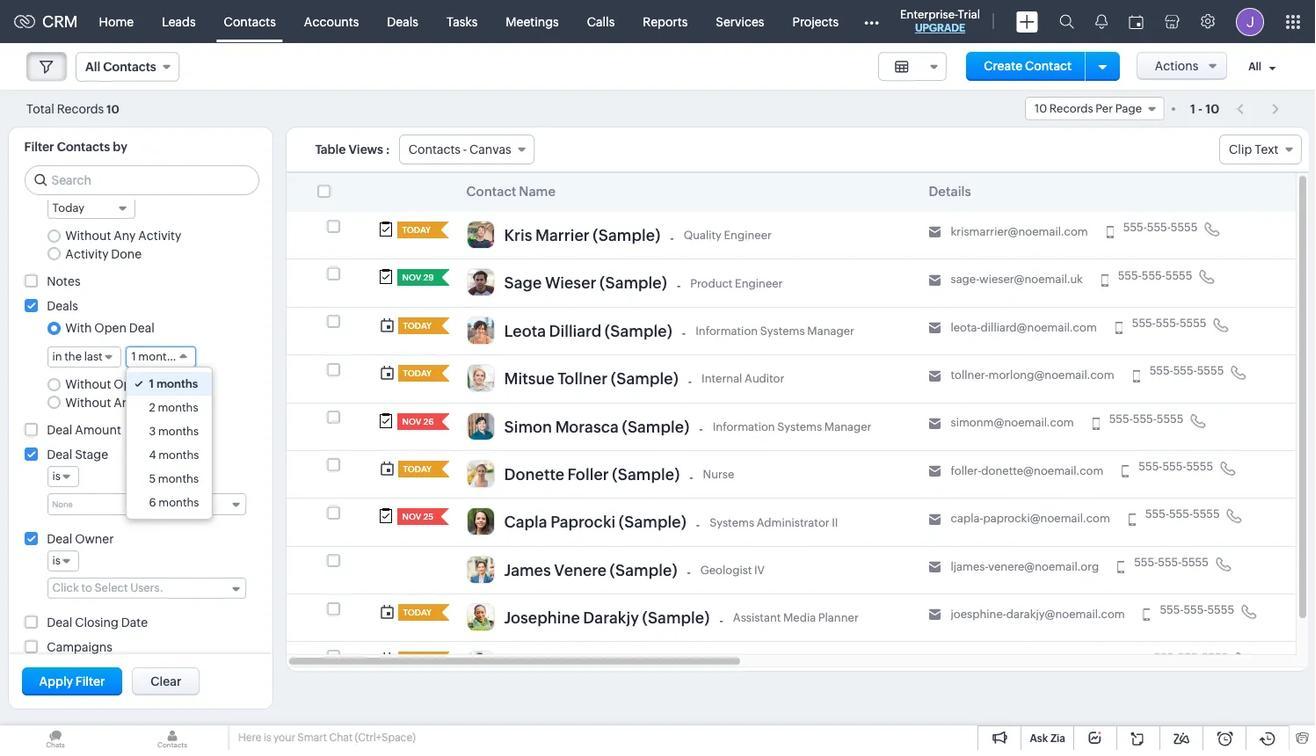 Task type: describe. For each thing, give the bounding box(es) containing it.
stage
[[75, 447, 108, 462]]

trial
[[958, 8, 981, 21]]

chat
[[329, 732, 353, 744]]

kris
[[504, 226, 533, 245]]

today link for josephine darakjy (sample)
[[398, 604, 434, 621]]

icon_mail image for donette foller (sample)
[[929, 466, 942, 478]]

sage wieser (sample)
[[504, 274, 668, 292]]

is
[[264, 732, 271, 744]]

deal up 1 months "field"
[[129, 321, 155, 335]]

contacts image
[[117, 726, 228, 750]]

joesphine-darakjy@noemail.com link
[[951, 608, 1126, 622]]

apply filter button
[[22, 668, 123, 696]]

leota dilliard (sample)
[[504, 322, 673, 340]]

- for donette foller (sample)
[[690, 470, 694, 484]]

(sample) for sage wieser (sample)
[[600, 274, 668, 292]]

- for capla paprocki (sample)
[[696, 518, 700, 532]]

capla
[[504, 513, 548, 531]]

ljames-
[[951, 560, 989, 573]]

nov 25 link
[[397, 509, 434, 525]]

capla paprocki (sample)
[[504, 513, 687, 531]]

contact name
[[467, 184, 556, 199]]

nov 26 link
[[397, 413, 434, 430]]

search element
[[1049, 0, 1085, 43]]

create contact button
[[967, 52, 1090, 81]]

contact inside create contact button
[[1026, 59, 1072, 73]]

signals image
[[1096, 14, 1108, 29]]

2
[[149, 401, 155, 414]]

foller-donette@noemail.com link
[[951, 464, 1104, 478]]

1 months inside option
[[149, 377, 198, 391]]

kris marrier (sample) link
[[504, 226, 661, 249]]

information systems manager for leota dilliard (sample)
[[696, 325, 855, 338]]

1 horizontal spatial contacts
[[224, 15, 276, 29]]

nov 26
[[402, 416, 434, 426]]

6 months option
[[127, 491, 212, 515]]

dilliard
[[549, 322, 602, 340]]

deal stage
[[47, 447, 108, 462]]

6
[[149, 496, 156, 509]]

darakjy@noemail.com
[[1007, 608, 1126, 621]]

- for mitsue tollner (sample)
[[689, 375, 692, 389]]

:
[[386, 142, 390, 157]]

icon_mail image for mitsue tollner (sample)
[[929, 370, 942, 382]]

(sample) for kris marrier (sample)
[[593, 226, 661, 245]]

canvas profile image image for capla paprocki (sample)
[[467, 508, 495, 536]]

information for leota dilliard (sample)
[[696, 325, 758, 338]]

date
[[121, 615, 148, 630]]

5
[[149, 472, 156, 486]]

dilliard@noemail.com
[[981, 321, 1098, 334]]

engineer for kris marrier (sample)
[[724, 229, 772, 242]]

sage-wieser@noemail.uk link
[[951, 273, 1083, 287]]

months inside "field"
[[138, 350, 179, 363]]

nov for simon
[[402, 416, 422, 426]]

today for mitsue tollner (sample)
[[403, 369, 432, 378]]

wieser
[[545, 274, 597, 292]]

nurse
[[703, 468, 735, 481]]

upgrade
[[916, 22, 966, 34]]

manager for leota dilliard (sample)
[[808, 325, 855, 338]]

leota-
[[951, 321, 981, 334]]

apply
[[39, 675, 73, 689]]

mitsue tollner (sample) link
[[504, 370, 679, 393]]

ask
[[1030, 733, 1049, 745]]

today link for mitsue tollner (sample)
[[398, 365, 434, 382]]

without for without open deal
[[65, 378, 111, 392]]

simonm@noemail.com
[[951, 416, 1075, 430]]

0 horizontal spatial activity
[[65, 247, 109, 261]]

26
[[423, 416, 434, 426]]

all
[[1249, 61, 1262, 73]]

enterprise-trial upgrade
[[901, 8, 981, 34]]

signals element
[[1085, 0, 1119, 43]]

without for without any deal
[[65, 396, 111, 410]]

(ctrl+space)
[[355, 732, 416, 744]]

leota-dilliard@noemail.com
[[951, 321, 1098, 334]]

1 for 1 months "field"
[[131, 350, 136, 363]]

2 months
[[149, 401, 198, 414]]

mitsue tollner (sample)
[[504, 370, 679, 388]]

calls
[[587, 15, 615, 29]]

list box containing 1 months
[[127, 368, 212, 519]]

here is your smart chat (ctrl+space)
[[238, 732, 416, 744]]

3 months option
[[127, 420, 212, 443]]

(sample) for simon morasca (sample)
[[622, 417, 690, 436]]

crm link
[[14, 12, 78, 31]]

apply filter
[[39, 675, 105, 689]]

actions
[[1156, 59, 1199, 73]]

tollner-
[[951, 369, 989, 382]]

systems for simon morasca (sample)
[[778, 420, 823, 433]]

donette foller (sample)
[[504, 465, 680, 484]]

geologist iv
[[701, 564, 765, 577]]

simonm@noemail.com link
[[951, 416, 1075, 430]]

venere
[[554, 561, 607, 579]]

1 months field
[[126, 347, 197, 368]]

- for leota dilliard (sample)
[[682, 327, 686, 341]]

capla-paprocki@noemail.com
[[951, 512, 1111, 525]]

total
[[26, 102, 54, 116]]

today for kris marrier (sample)
[[402, 225, 431, 235]]

filter inside button
[[75, 675, 105, 689]]

months for the 4 months option
[[159, 449, 199, 462]]

leads link
[[148, 0, 210, 43]]

here
[[238, 732, 262, 744]]

canvas profile image image for donette foller (sample)
[[467, 460, 495, 488]]

tasks link
[[433, 0, 492, 43]]

0 vertical spatial activity
[[138, 229, 182, 243]]

by
[[113, 140, 127, 154]]

ii
[[832, 516, 839, 529]]

deal closing date
[[47, 615, 148, 630]]

4 months option
[[127, 443, 212, 467]]

chats image
[[0, 726, 111, 750]]

today link for kris marrier (sample)
[[397, 222, 433, 238]]

campaigns
[[47, 640, 112, 654]]

james venere (sample) link
[[504, 561, 678, 584]]

icon_mail image for leota dilliard (sample)
[[929, 322, 942, 334]]

leota-dilliard@noemail.com link
[[951, 321, 1098, 335]]

with open deal
[[65, 321, 155, 335]]

canvas profile image image for mitsue tollner (sample)
[[467, 364, 495, 392]]

owner
[[75, 532, 114, 546]]

records
[[57, 102, 104, 116]]

capla-paprocki@noemail.com link
[[951, 512, 1111, 526]]

information for simon morasca (sample)
[[713, 420, 775, 433]]

deal up 2
[[148, 378, 174, 392]]

sage-
[[951, 273, 980, 286]]

capla paprocki (sample) link
[[504, 513, 687, 536]]

months for 3 months option
[[158, 425, 199, 438]]

without any deal
[[65, 396, 164, 410]]



Task type: locate. For each thing, give the bounding box(es) containing it.
9 icon_mail image from the top
[[929, 609, 942, 621]]

josephine
[[504, 609, 580, 627]]

venere@noemail.org
[[989, 560, 1100, 573]]

internal auditor
[[702, 372, 785, 386]]

8 canvas profile image image from the top
[[467, 556, 495, 584]]

without for without any activity
[[65, 229, 111, 243]]

activity done
[[65, 247, 142, 261]]

months up "3 months"
[[158, 401, 198, 414]]

icon_mail image left tollner-
[[929, 370, 942, 382]]

(sample) right wieser
[[600, 274, 668, 292]]

2 any from the top
[[114, 396, 136, 410]]

information systems manager down auditor
[[713, 420, 872, 433]]

engineer
[[724, 229, 772, 242], [735, 277, 783, 290]]

table views :
[[315, 142, 390, 157]]

deal left owner
[[47, 532, 72, 546]]

icon_mail image for james venere (sample)
[[929, 561, 942, 574]]

media
[[784, 612, 816, 625]]

1 up 2
[[149, 377, 154, 391]]

0 vertical spatial 1 months
[[131, 350, 179, 363]]

systems for leota dilliard (sample)
[[761, 325, 805, 338]]

icon_mail image left joesphine-
[[929, 609, 942, 621]]

0 vertical spatial open
[[94, 321, 127, 335]]

icon_mail image left sage-
[[929, 274, 942, 287]]

1 months up 1 months option
[[131, 350, 179, 363]]

tasks
[[447, 15, 478, 29]]

1 months
[[131, 350, 179, 363], [149, 377, 198, 391]]

months for 5 months option
[[158, 472, 199, 486]]

smart
[[298, 732, 327, 744]]

0 vertical spatial manager
[[808, 325, 855, 338]]

icon_mail image for kris marrier (sample)
[[929, 226, 942, 239]]

5 canvas profile image image from the top
[[467, 412, 495, 440]]

today for josephine darakjy (sample)
[[403, 608, 432, 617]]

information systems manager
[[696, 325, 855, 338], [713, 420, 872, 433]]

notes
[[47, 274, 81, 288]]

icon_mail image for sage wieser (sample)
[[929, 274, 942, 287]]

foller-
[[951, 464, 982, 477]]

1 any from the top
[[114, 229, 136, 243]]

with
[[65, 321, 92, 335]]

canvas profile image image left sage
[[467, 269, 495, 297]]

reports link
[[629, 0, 702, 43]]

1 down actions
[[1191, 102, 1196, 116]]

6 icon_mail image from the top
[[929, 466, 942, 478]]

systems down auditor
[[778, 420, 823, 433]]

canvas profile image image for james venere (sample)
[[467, 556, 495, 584]]

canvas profile image image left capla
[[467, 508, 495, 536]]

assistant media planner
[[733, 612, 859, 625]]

0 vertical spatial systems
[[761, 325, 805, 338]]

canvas profile image image left the kris
[[467, 221, 495, 249]]

icon_mail image left leota-
[[929, 322, 942, 334]]

4 months
[[149, 449, 199, 462]]

(sample) up darakjy
[[610, 561, 678, 579]]

canvas profile image image left josephine
[[467, 603, 495, 632]]

canvas profile image image left donette
[[467, 460, 495, 488]]

josephine darakjy (sample) link
[[504, 609, 710, 632]]

1 - 10
[[1191, 102, 1220, 116]]

information up internal
[[696, 325, 758, 338]]

administrator
[[757, 516, 830, 529]]

10 for 1 - 10
[[1206, 102, 1220, 116]]

today
[[402, 225, 431, 235], [403, 369, 432, 378], [403, 464, 432, 474], [403, 608, 432, 617], [403, 656, 432, 665]]

search image
[[1060, 14, 1075, 29]]

(sample) for james venere (sample)
[[610, 561, 678, 579]]

contacts right leads
[[224, 15, 276, 29]]

any up done
[[114, 229, 136, 243]]

0 vertical spatial information
[[696, 325, 758, 338]]

(sample) right darakjy
[[642, 609, 710, 627]]

internal
[[702, 372, 743, 386]]

canvas profile image image left leota
[[467, 316, 495, 345]]

0 horizontal spatial contacts
[[57, 140, 110, 154]]

open right with
[[94, 321, 127, 335]]

(sample) for mitsue tollner (sample)
[[611, 370, 679, 388]]

0 horizontal spatial filter
[[24, 140, 54, 154]]

accounts
[[304, 15, 359, 29]]

contact right create
[[1026, 59, 1072, 73]]

7 canvas profile image image from the top
[[467, 508, 495, 536]]

1 horizontal spatial activity
[[138, 229, 182, 243]]

canvas profile image image left the mitsue
[[467, 364, 495, 392]]

months for 2 months option on the bottom of the page
[[158, 401, 198, 414]]

(sample) right 'paprocki'
[[619, 513, 687, 531]]

services link
[[702, 0, 779, 43]]

table
[[315, 142, 346, 157]]

3 icon_mail image from the top
[[929, 322, 942, 334]]

any
[[114, 229, 136, 243], [114, 396, 136, 410]]

1 without from the top
[[65, 229, 111, 243]]

7 icon_mail image from the top
[[929, 513, 942, 526]]

morlong@noemail.com
[[989, 369, 1115, 382]]

geologist
[[701, 564, 752, 577]]

planner
[[819, 612, 859, 625]]

0 vertical spatial any
[[114, 229, 136, 243]]

(sample) for donette foller (sample)
[[612, 465, 680, 484]]

months up 6 months
[[158, 472, 199, 486]]

icon_mail image for capla paprocki (sample)
[[929, 513, 942, 526]]

10 inside total records 10
[[106, 102, 119, 116]]

2 vertical spatial 1
[[149, 377, 154, 391]]

2 icon_mail image from the top
[[929, 274, 942, 287]]

nov left 25 on the left
[[402, 512, 422, 522]]

systems up geologist iv
[[710, 516, 755, 529]]

5 months
[[149, 472, 199, 486]]

0 vertical spatial 1
[[1191, 102, 1196, 116]]

nov 25
[[402, 512, 434, 522]]

1 vertical spatial information
[[713, 420, 775, 433]]

leota
[[504, 322, 546, 340]]

1 vertical spatial deals
[[47, 299, 78, 313]]

deal amount
[[47, 423, 121, 437]]

1 nov from the top
[[402, 416, 422, 426]]

2 months option
[[127, 396, 212, 420]]

0 horizontal spatial 10
[[106, 102, 119, 116]]

list box
[[127, 368, 212, 519]]

contacts left by
[[57, 140, 110, 154]]

0 vertical spatial engineer
[[724, 229, 772, 242]]

9 canvas profile image image from the top
[[467, 603, 495, 632]]

4 canvas profile image image from the top
[[467, 364, 495, 392]]

5 months option
[[127, 467, 212, 491]]

manager for simon morasca (sample)
[[825, 420, 872, 433]]

0 vertical spatial contacts
[[224, 15, 276, 29]]

deal up the campaigns
[[47, 615, 72, 630]]

marrier
[[536, 226, 590, 245]]

icon_mail image for simon morasca (sample)
[[929, 418, 942, 430]]

without up 'activity done'
[[65, 229, 111, 243]]

activity up notes
[[65, 247, 109, 261]]

-
[[1199, 102, 1203, 116], [671, 231, 674, 245], [677, 279, 681, 293], [682, 327, 686, 341], [689, 375, 692, 389], [700, 422, 703, 436], [690, 470, 694, 484], [696, 518, 700, 532], [687, 566, 691, 580], [720, 614, 724, 628]]

total records 10
[[26, 102, 119, 116]]

engineer for sage wieser (sample)
[[735, 277, 783, 290]]

meetings
[[506, 15, 559, 29]]

tollner-morlong@noemail.com link
[[951, 369, 1115, 383]]

5555
[[1171, 221, 1198, 234], [1166, 269, 1193, 282], [1180, 317, 1207, 330], [1198, 364, 1225, 378], [1157, 412, 1184, 425], [1187, 460, 1214, 473], [1194, 508, 1221, 521], [1182, 556, 1209, 569], [1208, 604, 1235, 617], [1202, 651, 1229, 665]]

1 vertical spatial nov
[[402, 512, 422, 522]]

555-555-5555
[[1124, 221, 1198, 234], [1119, 269, 1193, 282], [1133, 317, 1207, 330], [1150, 364, 1225, 378], [1110, 412, 1184, 425], [1139, 460, 1214, 473], [1146, 508, 1221, 521], [1135, 556, 1209, 569], [1161, 604, 1235, 617], [1155, 651, 1229, 665]]

- for sage wieser (sample)
[[677, 279, 681, 293]]

1 vertical spatial activity
[[65, 247, 109, 261]]

months
[[138, 350, 179, 363], [156, 377, 198, 391], [158, 401, 198, 414], [158, 425, 199, 438], [159, 449, 199, 462], [158, 472, 199, 486], [159, 496, 199, 509]]

icon_mobile image
[[1107, 226, 1114, 239], [1102, 274, 1109, 287], [1116, 322, 1123, 334], [1133, 370, 1140, 382], [1093, 418, 1100, 430], [1123, 466, 1130, 478], [1129, 513, 1136, 526], [1118, 561, 1125, 574], [1144, 609, 1151, 621]]

icon_mail image left foller-
[[929, 466, 942, 478]]

filter down total
[[24, 140, 54, 154]]

canvas profile image image for josephine darakjy (sample)
[[467, 603, 495, 632]]

1 canvas profile image image from the top
[[467, 221, 495, 249]]

systems up auditor
[[761, 325, 805, 338]]

months up 2 months
[[156, 377, 198, 391]]

quality
[[684, 229, 722, 242]]

canvas profile image image left simon
[[467, 412, 495, 440]]

contact left the name
[[467, 184, 517, 199]]

1 horizontal spatial 10
[[1206, 102, 1220, 116]]

1 months inside "field"
[[131, 350, 179, 363]]

today for donette foller (sample)
[[403, 464, 432, 474]]

Search text field
[[25, 166, 258, 194]]

icon_mail image left capla-
[[929, 513, 942, 526]]

(sample) right dilliard
[[605, 322, 673, 340]]

any down without open deal
[[114, 396, 136, 410]]

canvas profile image image for sage wieser (sample)
[[467, 269, 495, 297]]

1 vertical spatial open
[[114, 378, 146, 392]]

create
[[985, 59, 1023, 73]]

your
[[274, 732, 295, 744]]

(sample) for capla paprocki (sample)
[[619, 513, 687, 531]]

enterprise-
[[901, 8, 958, 21]]

months up 4 months
[[158, 425, 199, 438]]

1 vertical spatial contacts
[[57, 140, 110, 154]]

icon_mail image left the simonm@noemail.com 'link'
[[929, 418, 942, 430]]

2 nov from the top
[[402, 512, 422, 522]]

today link for donette foller (sample)
[[398, 461, 434, 478]]

any for deal
[[114, 396, 136, 410]]

(sample) up sage wieser (sample)
[[593, 226, 661, 245]]

(sample)
[[593, 226, 661, 245], [600, 274, 668, 292], [605, 322, 673, 340], [611, 370, 679, 388], [622, 417, 690, 436], [612, 465, 680, 484], [619, 513, 687, 531], [610, 561, 678, 579], [642, 609, 710, 627]]

months for 1 months option
[[156, 377, 198, 391]]

0 vertical spatial information systems manager
[[696, 325, 855, 338]]

2 vertical spatial systems
[[710, 516, 755, 529]]

1 vertical spatial contact
[[467, 184, 517, 199]]

nov for capla
[[402, 512, 422, 522]]

icon_mail image
[[929, 226, 942, 239], [929, 274, 942, 287], [929, 322, 942, 334], [929, 370, 942, 382], [929, 418, 942, 430], [929, 466, 942, 478], [929, 513, 942, 526], [929, 561, 942, 574], [929, 609, 942, 621]]

done
[[111, 247, 142, 261]]

without up without any deal at the bottom left of the page
[[65, 378, 111, 392]]

1 horizontal spatial filter
[[75, 675, 105, 689]]

open
[[94, 321, 127, 335], [114, 378, 146, 392]]

1 months up 2 months
[[149, 377, 198, 391]]

0 vertical spatial contact
[[1026, 59, 1072, 73]]

2 canvas profile image image from the top
[[467, 269, 495, 297]]

assistant
[[733, 612, 781, 625]]

0 horizontal spatial contact
[[467, 184, 517, 199]]

navigation
[[1229, 96, 1289, 121]]

clear
[[151, 675, 181, 689]]

home link
[[85, 0, 148, 43]]

icon_mail image left ljames-
[[929, 561, 942, 574]]

deals left tasks link
[[387, 15, 419, 29]]

nov left 26
[[402, 416, 422, 426]]

4 icon_mail image from the top
[[929, 370, 942, 382]]

mitsue
[[504, 370, 555, 388]]

information systems manager for simon morasca (sample)
[[713, 420, 872, 433]]

(sample) right tollner
[[611, 370, 679, 388]]

3 canvas profile image image from the top
[[467, 316, 495, 345]]

calls link
[[573, 0, 629, 43]]

(sample) right foller
[[612, 465, 680, 484]]

filter right apply
[[75, 675, 105, 689]]

1 vertical spatial any
[[114, 396, 136, 410]]

1 horizontal spatial contact
[[1026, 59, 1072, 73]]

2 without from the top
[[65, 378, 111, 392]]

2 vertical spatial without
[[65, 396, 111, 410]]

8 icon_mail image from the top
[[929, 561, 942, 574]]

product engineer
[[691, 277, 783, 290]]

months up 1 months option
[[138, 350, 179, 363]]

deal up 3
[[138, 396, 164, 410]]

filter contacts by
[[24, 140, 127, 154]]

months down "3 months"
[[159, 449, 199, 462]]

home
[[99, 15, 134, 29]]

closing
[[75, 615, 119, 630]]

sage-wieser@noemail.uk
[[951, 273, 1083, 286]]

information
[[696, 325, 758, 338], [713, 420, 775, 433]]

(sample) for leota dilliard (sample)
[[605, 322, 673, 340]]

1 icon_mail image from the top
[[929, 226, 942, 239]]

1 for 'list box' containing 1 months
[[149, 377, 154, 391]]

open up without any deal at the bottom left of the page
[[114, 378, 146, 392]]

projects link
[[779, 0, 853, 43]]

leads
[[162, 15, 196, 29]]

capla-
[[951, 512, 984, 525]]

5 icon_mail image from the top
[[929, 418, 942, 430]]

- for kris marrier (sample)
[[671, 231, 674, 245]]

1 vertical spatial filter
[[75, 675, 105, 689]]

open for with
[[94, 321, 127, 335]]

morasca
[[556, 417, 619, 436]]

1 vertical spatial systems
[[778, 420, 823, 433]]

0 vertical spatial deals
[[387, 15, 419, 29]]

0 vertical spatial without
[[65, 229, 111, 243]]

paprocki
[[551, 513, 616, 531]]

deal left stage
[[47, 447, 72, 462]]

2 horizontal spatial 1
[[1191, 102, 1196, 116]]

deals down notes
[[47, 299, 78, 313]]

3 without from the top
[[65, 396, 111, 410]]

nov
[[402, 416, 422, 426], [402, 512, 422, 522]]

months for 6 months option
[[159, 496, 199, 509]]

krismarrier@noemail.com link
[[951, 225, 1089, 239]]

canvas profile image image for simon morasca (sample)
[[467, 412, 495, 440]]

1 vertical spatial information systems manager
[[713, 420, 872, 433]]

1 inside 1 months "field"
[[131, 350, 136, 363]]

(sample) right 'morasca'
[[622, 417, 690, 436]]

10
[[1206, 102, 1220, 116], [106, 102, 119, 116]]

(sample) for josephine darakjy (sample)
[[642, 609, 710, 627]]

1 horizontal spatial deals
[[387, 15, 419, 29]]

amount
[[75, 423, 121, 437]]

6 canvas profile image image from the top
[[467, 460, 495, 488]]

information systems manager up auditor
[[696, 325, 855, 338]]

1 horizontal spatial 1
[[149, 377, 154, 391]]

icon_mail image down the details
[[929, 226, 942, 239]]

without up deal amount
[[65, 396, 111, 410]]

zia
[[1051, 733, 1066, 745]]

activity up done
[[138, 229, 182, 243]]

icon_mail image for josephine darakjy (sample)
[[929, 609, 942, 621]]

1 vertical spatial without
[[65, 378, 111, 392]]

1 inside 1 months option
[[149, 377, 154, 391]]

engineer right product
[[735, 277, 783, 290]]

1 vertical spatial engineer
[[735, 277, 783, 290]]

darakjy
[[583, 609, 639, 627]]

open for without
[[114, 378, 146, 392]]

canvas profile image image left james
[[467, 556, 495, 584]]

information down internal auditor
[[713, 420, 775, 433]]

months down 5 months
[[159, 496, 199, 509]]

meetings link
[[492, 0, 573, 43]]

1 vertical spatial manager
[[825, 420, 872, 433]]

1 vertical spatial 1
[[131, 350, 136, 363]]

0 vertical spatial nov
[[402, 416, 422, 426]]

josephine darakjy (sample)
[[504, 609, 710, 627]]

auditor
[[745, 372, 785, 386]]

systems administrator ii
[[710, 516, 839, 529]]

- for james venere (sample)
[[687, 566, 691, 580]]

- for simon morasca (sample)
[[700, 422, 703, 436]]

- for josephine darakjy (sample)
[[720, 614, 724, 628]]

0 horizontal spatial deals
[[47, 299, 78, 313]]

1 up without open deal
[[131, 350, 136, 363]]

tollner-morlong@noemail.com
[[951, 369, 1115, 382]]

0 horizontal spatial 1
[[131, 350, 136, 363]]

krismarrier@noemail.com
[[951, 225, 1089, 238]]

deal up deal stage
[[47, 423, 72, 437]]

3 months
[[149, 425, 199, 438]]

donette
[[504, 465, 565, 484]]

0 vertical spatial filter
[[24, 140, 54, 154]]

1 months option
[[127, 372, 212, 396]]

1 vertical spatial 1 months
[[149, 377, 198, 391]]

any for activity
[[114, 229, 136, 243]]

canvas profile image image
[[467, 221, 495, 249], [467, 269, 495, 297], [467, 316, 495, 345], [467, 364, 495, 392], [467, 412, 495, 440], [467, 460, 495, 488], [467, 508, 495, 536], [467, 556, 495, 584], [467, 603, 495, 632]]

canvas profile image image for kris marrier (sample)
[[467, 221, 495, 249]]

10 for total records 10
[[106, 102, 119, 116]]

simon morasca (sample) link
[[504, 417, 690, 441]]

canvas profile image image for leota dilliard (sample)
[[467, 316, 495, 345]]

engineer right "quality" on the top right of page
[[724, 229, 772, 242]]



Task type: vqa. For each thing, say whether or not it's contained in the screenshot.


